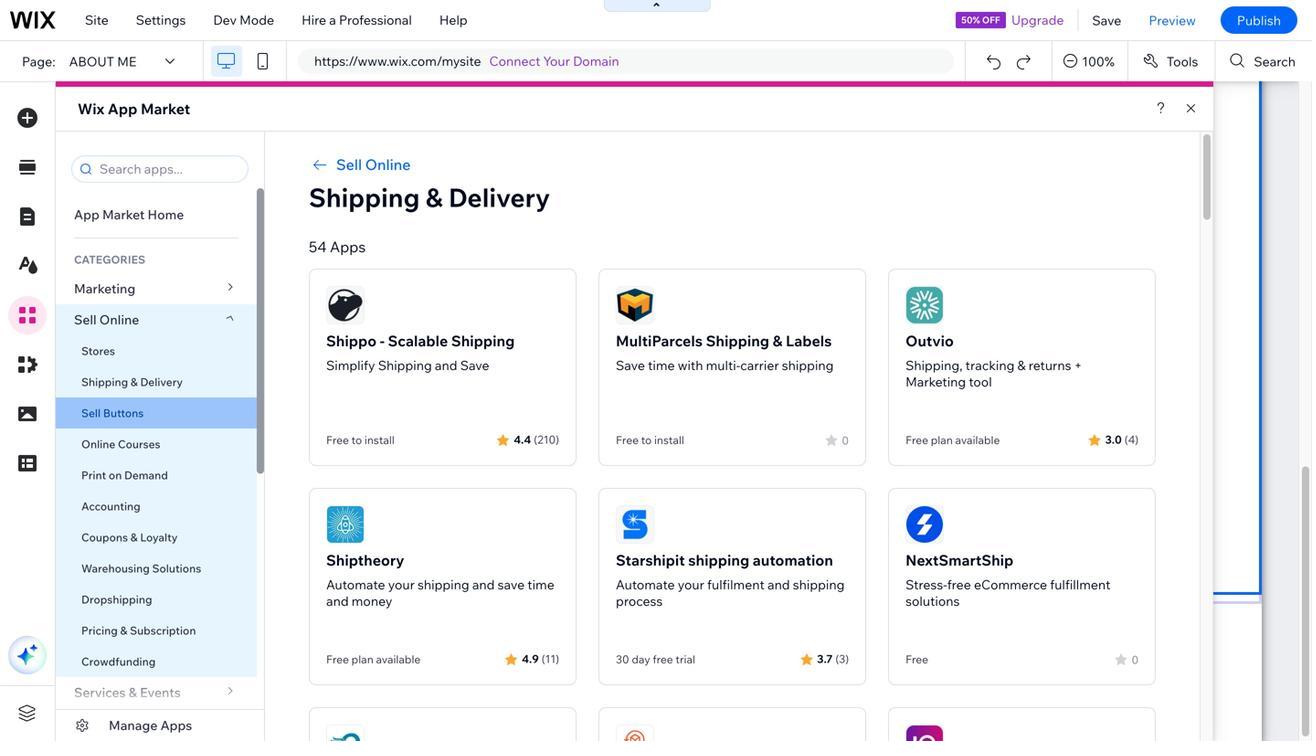Task type: describe. For each thing, give the bounding box(es) containing it.
save inside button
[[1093, 12, 1122, 28]]

online courses link
[[56, 429, 257, 460]]

0 vertical spatial delivery
[[449, 181, 550, 213]]

process
[[616, 593, 663, 609]]

shipping inside shiptheory automate your shipping and save time and money
[[418, 577, 470, 593]]

tracking
[[966, 357, 1015, 373]]

multi-
[[706, 357, 741, 373]]

multiparcels shipping & labels logo image
[[616, 286, 655, 325]]

(11)
[[542, 652, 559, 666]]

0 vertical spatial app
[[108, 100, 137, 118]]

starshipit shipping automation automate your fulfilment and shipping process
[[616, 551, 845, 609]]

me
[[117, 53, 137, 69]]

shipping down automation
[[793, 577, 845, 593]]

Search apps... field
[[94, 156, 242, 182]]

outvio
[[906, 332, 954, 350]]

install for shippo
[[365, 433, 395, 447]]

multiparcels shipping & labels save time with multi-carrier shipping
[[616, 332, 834, 373]]

buttons
[[103, 406, 144, 420]]

preview
[[1149, 12, 1197, 28]]

automation
[[753, 551, 834, 570]]

domain
[[573, 53, 619, 69]]

warehousing
[[81, 562, 150, 575]]

free for outvio
[[906, 433, 929, 447]]

carrier
[[741, 357, 779, 373]]

services & events
[[74, 685, 181, 701]]

shipping inside multiparcels shipping & labels save time with multi-carrier shipping
[[706, 332, 770, 350]]

3.0
[[1106, 433, 1122, 447]]

search
[[1255, 53, 1296, 69]]

tools button
[[1129, 41, 1215, 81]]

1 horizontal spatial shipping & delivery
[[309, 181, 550, 213]]

strip
[[628, 495, 657, 511]]

& inside outvio shipping, tracking & returns + marketing  tool
[[1018, 357, 1026, 373]]

shipping down scalable
[[378, 357, 432, 373]]

off
[[983, 14, 1001, 26]]

nextsmartship
[[906, 551, 1014, 570]]

https://www.wix.com/mysite
[[314, 53, 481, 69]]

shiptheory
[[326, 551, 405, 570]]

nextsmartship logo image
[[906, 506, 944, 544]]

-
[[380, 332, 385, 350]]

and left save
[[472, 577, 495, 593]]

hire a professional
[[302, 12, 412, 28]]

shipping & delivery link
[[56, 367, 257, 398]]

free to install for multiparcels
[[616, 433, 685, 447]]

save
[[498, 577, 525, 593]]

crowdfunding link
[[56, 646, 257, 677]]

preview button
[[1136, 0, 1210, 40]]

and inside shippo - scalable shipping simplify shipping and save
[[435, 357, 458, 373]]

save inside shippo - scalable shipping simplify shipping and save
[[460, 357, 490, 373]]

a
[[329, 12, 336, 28]]

money
[[352, 593, 393, 609]]

+
[[1075, 357, 1083, 373]]

100%
[[1083, 53, 1115, 69]]

your
[[543, 53, 570, 69]]

shipping inside multiparcels shipping & labels save time with multi-carrier shipping
[[782, 357, 834, 373]]

solutions
[[152, 562, 201, 575]]

shipping right scalable
[[452, 332, 515, 350]]

marketing inside outvio shipping, tracking & returns + marketing  tool
[[906, 374, 966, 390]]

0 vertical spatial online
[[365, 155, 411, 174]]

54 apps
[[309, 238, 366, 256]]

shipping & delivery inside 'link'
[[81, 375, 183, 389]]

pricing
[[81, 624, 118, 638]]

plan for shiptheory
[[352, 653, 374, 666]]

sell for the sell online link to the bottom
[[74, 312, 97, 328]]

starshipit shipping automation logo image
[[616, 506, 655, 544]]

time inside multiparcels shipping & labels save time with multi-carrier shipping
[[648, 357, 675, 373]]

nextsmartship stress-free ecommerce fulfillment solutions
[[906, 551, 1111, 609]]

apps for manage apps
[[160, 718, 192, 734]]

wix
[[78, 100, 105, 118]]

multiparcels
[[616, 332, 703, 350]]

shiptheory logo image
[[326, 506, 365, 544]]

& inside multiparcels shipping & labels save time with multi-carrier shipping
[[773, 332, 783, 350]]

30
[[616, 653, 630, 666]]

print on demand link
[[56, 460, 257, 491]]

upgrade
[[1012, 12, 1064, 28]]

market inside 'sidebar' element
[[102, 207, 145, 223]]

automate inside the starshipit shipping automation automate your fulfilment and shipping process
[[616, 577, 675, 593]]

warehousing solutions link
[[56, 553, 257, 584]]

accounting link
[[56, 491, 257, 522]]

dropshipping
[[81, 593, 152, 607]]

sidebar element
[[56, 132, 265, 741]]

54
[[309, 238, 327, 256]]

shipping inside shipping & delivery 'link'
[[81, 375, 128, 389]]

scalable
[[388, 332, 448, 350]]

tools
[[1167, 53, 1199, 69]]

marketing link
[[56, 273, 257, 304]]

manage apps
[[109, 718, 192, 734]]

site
[[85, 12, 109, 28]]

about me
[[69, 53, 137, 69]]

(4)
[[1125, 433, 1139, 447]]

courses
[[118, 437, 160, 451]]

dev mode
[[213, 12, 274, 28]]

pricing & subscription link
[[56, 615, 257, 646]]

shippo
[[326, 332, 377, 350]]

dropshipping link
[[56, 584, 257, 615]]

save button
[[1079, 0, 1136, 40]]

0 vertical spatial market
[[141, 100, 190, 118]]

outvio shipping, tracking & returns + marketing  tool
[[906, 332, 1083, 390]]

stress-
[[906, 577, 948, 593]]

with
[[678, 357, 703, 373]]

crowdfunding
[[81, 655, 156, 669]]

1 vertical spatial sell online link
[[56, 304, 257, 335]]

0 vertical spatial sell
[[336, 155, 362, 174]]

stores
[[81, 344, 115, 358]]

50%
[[962, 14, 981, 26]]

background
[[660, 495, 732, 511]]

coupons & loyalty link
[[56, 522, 257, 553]]

manage
[[109, 718, 158, 734]]

shipping up 54 apps
[[309, 181, 420, 213]]

to for multiparcels
[[641, 433, 652, 447]]

fulfilment
[[708, 577, 765, 593]]

search button
[[1216, 41, 1313, 81]]



Task type: locate. For each thing, give the bounding box(es) containing it.
0 horizontal spatial sell online link
[[56, 304, 257, 335]]

sell
[[336, 155, 362, 174], [74, 312, 97, 328], [81, 406, 101, 420]]

wix app market
[[78, 100, 190, 118]]

accounting
[[81, 500, 141, 513]]

1 vertical spatial apps
[[160, 718, 192, 734]]

your up money
[[388, 577, 415, 593]]

4.9
[[522, 652, 539, 666]]

4.4 (210)
[[514, 433, 559, 447]]

shiptheory automate your shipping and save time and money
[[326, 551, 555, 609]]

professional
[[339, 12, 412, 28]]

0 horizontal spatial your
[[388, 577, 415, 593]]

0 horizontal spatial free plan available
[[326, 653, 421, 666]]

&
[[426, 181, 443, 213], [773, 332, 783, 350], [1018, 357, 1026, 373], [131, 375, 138, 389], [130, 531, 138, 544], [120, 624, 127, 638], [129, 685, 137, 701]]

1 free to install from the left
[[326, 433, 395, 447]]

2 install from the left
[[654, 433, 685, 447]]

marketing down shipping,
[[906, 374, 966, 390]]

1 horizontal spatial free to install
[[616, 433, 685, 447]]

to for shippo
[[352, 433, 362, 447]]

free plan available down tool
[[906, 433, 1000, 447]]

0 horizontal spatial free to install
[[326, 433, 395, 447]]

0 horizontal spatial apps
[[160, 718, 192, 734]]

3.0 (4)
[[1106, 433, 1139, 447]]

install down simplify
[[365, 433, 395, 447]]

pricing & subscription
[[81, 624, 196, 638]]

0 vertical spatial free plan available
[[906, 433, 1000, 447]]

free
[[326, 433, 349, 447], [616, 433, 639, 447], [906, 433, 929, 447], [326, 653, 349, 666], [906, 653, 929, 666]]

free plan available down money
[[326, 653, 421, 666]]

1 horizontal spatial app
[[108, 100, 137, 118]]

0 horizontal spatial 0
[[842, 434, 849, 447]]

warehousing solutions
[[81, 562, 201, 575]]

plan down shipping,
[[931, 433, 953, 447]]

2 vertical spatial online
[[81, 437, 115, 451]]

available for outvio
[[956, 433, 1000, 447]]

free to install down simplify
[[326, 433, 395, 447]]

app
[[108, 100, 137, 118], [74, 207, 99, 223]]

sell online link
[[309, 154, 1157, 176], [56, 304, 257, 335]]

sell buttons link
[[56, 398, 257, 429]]

your inside shiptheory automate your shipping and save time and money
[[388, 577, 415, 593]]

0 horizontal spatial plan
[[352, 653, 374, 666]]

1 vertical spatial sell online
[[74, 312, 139, 328]]

print on demand
[[81, 468, 168, 482]]

1 vertical spatial delivery
[[140, 375, 183, 389]]

shipping left save
[[418, 577, 470, 593]]

1 automate from the left
[[326, 577, 385, 593]]

1 horizontal spatial 0
[[1132, 653, 1139, 667]]

1 vertical spatial free
[[653, 653, 673, 666]]

free to install up "change strip background"
[[616, 433, 685, 447]]

free plan available for outvio
[[906, 433, 1000, 447]]

shipping up "fulfilment"
[[689, 551, 750, 570]]

time
[[648, 357, 675, 373], [528, 577, 555, 593]]

3.7 (3)
[[817, 652, 849, 666]]

and down automation
[[768, 577, 790, 593]]

free to install for shippo
[[326, 433, 395, 447]]

apps inside 'sidebar' element
[[160, 718, 192, 734]]

0 vertical spatial free
[[948, 577, 972, 593]]

1 horizontal spatial save
[[616, 357, 645, 373]]

hire
[[302, 12, 326, 28]]

free for 30
[[653, 653, 673, 666]]

ecommerce
[[974, 577, 1048, 593]]

and down scalable
[[435, 357, 458, 373]]

free for multiparcels shipping & labels
[[616, 433, 639, 447]]

0 vertical spatial apps
[[330, 238, 366, 256]]

3.7
[[817, 652, 833, 666]]

shipping & delivery
[[309, 181, 550, 213], [81, 375, 183, 389]]

0 vertical spatial sell online
[[336, 155, 411, 174]]

1 horizontal spatial free
[[948, 577, 972, 593]]

1 vertical spatial market
[[102, 207, 145, 223]]

to up the strip
[[641, 433, 652, 447]]

plan
[[931, 433, 953, 447], [352, 653, 374, 666]]

sell online up "stores"
[[74, 312, 139, 328]]

available down money
[[376, 653, 421, 666]]

1 vertical spatial free plan available
[[326, 653, 421, 666]]

simplify
[[326, 357, 375, 373]]

1 vertical spatial app
[[74, 207, 99, 223]]

plan down money
[[352, 653, 374, 666]]

on
[[109, 468, 122, 482]]

automate
[[326, 577, 385, 593], [616, 577, 675, 593]]

to down simplify
[[352, 433, 362, 447]]

1 vertical spatial 0
[[1132, 653, 1139, 667]]

free inside nextsmartship stress-free ecommerce fulfillment solutions
[[948, 577, 972, 593]]

app up "categories"
[[74, 207, 99, 223]]

1 vertical spatial online
[[99, 312, 139, 328]]

automate inside shiptheory automate your shipping and save time and money
[[326, 577, 385, 593]]

connect
[[490, 53, 541, 69]]

https://www.wix.com/mysite connect your domain
[[314, 53, 619, 69]]

market
[[141, 100, 190, 118], [102, 207, 145, 223]]

and inside the starshipit shipping automation automate your fulfilment and shipping process
[[768, 577, 790, 593]]

print
[[81, 468, 106, 482]]

starshipit
[[616, 551, 685, 570]]

free down nextsmartship
[[948, 577, 972, 593]]

1 horizontal spatial sell online link
[[309, 154, 1157, 176]]

0 horizontal spatial save
[[460, 357, 490, 373]]

delivery inside 'link'
[[140, 375, 183, 389]]

1 horizontal spatial automate
[[616, 577, 675, 593]]

0 horizontal spatial install
[[365, 433, 395, 447]]

apps for 54 apps
[[330, 238, 366, 256]]

fulfillment
[[1051, 577, 1111, 593]]

app right wix
[[108, 100, 137, 118]]

50% off
[[962, 14, 1001, 26]]

available
[[956, 433, 1000, 447], [376, 653, 421, 666]]

1 horizontal spatial free plan available
[[906, 433, 1000, 447]]

4.9 (11)
[[522, 652, 559, 666]]

loyalty
[[140, 531, 178, 544]]

services
[[74, 685, 126, 701]]

sell up "stores"
[[74, 312, 97, 328]]

sell for sell buttons link
[[81, 406, 101, 420]]

30 day free trial
[[616, 653, 696, 666]]

day
[[632, 653, 651, 666]]

0 vertical spatial 0
[[842, 434, 849, 447]]

app inside 'sidebar' element
[[74, 207, 99, 223]]

save inside multiparcels shipping & labels save time with multi-carrier shipping
[[616, 357, 645, 373]]

1 vertical spatial marketing
[[906, 374, 966, 390]]

available for shiptheory
[[376, 653, 421, 666]]

marketing inside 'sidebar' element
[[74, 281, 135, 297]]

2 free to install from the left
[[616, 433, 685, 447]]

1 install from the left
[[365, 433, 395, 447]]

solutions
[[906, 593, 960, 609]]

2 horizontal spatial save
[[1093, 12, 1122, 28]]

1 horizontal spatial plan
[[931, 433, 953, 447]]

and left money
[[326, 593, 349, 609]]

change strip background
[[579, 495, 732, 511]]

install for multiparcels
[[654, 433, 685, 447]]

outvio logo image
[[906, 286, 944, 325]]

0 vertical spatial plan
[[931, 433, 953, 447]]

shipping down labels
[[782, 357, 834, 373]]

your left "fulfilment"
[[678, 577, 705, 593]]

returns
[[1029, 357, 1072, 373]]

0 vertical spatial sell online link
[[309, 154, 1157, 176]]

market up search apps... field
[[141, 100, 190, 118]]

market left the home
[[102, 207, 145, 223]]

1 horizontal spatial install
[[654, 433, 685, 447]]

free for nextsmartship
[[948, 577, 972, 593]]

1 horizontal spatial apps
[[330, 238, 366, 256]]

available down tool
[[956, 433, 1000, 447]]

1 horizontal spatial marketing
[[906, 374, 966, 390]]

marketing down "categories"
[[74, 281, 135, 297]]

1 vertical spatial sell
[[74, 312, 97, 328]]

free right day
[[653, 653, 673, 666]]

free for shiptheory
[[326, 653, 349, 666]]

mode
[[240, 12, 274, 28]]

1 horizontal spatial your
[[678, 577, 705, 593]]

time right save
[[528, 577, 555, 593]]

0 vertical spatial available
[[956, 433, 1000, 447]]

1 vertical spatial plan
[[352, 653, 374, 666]]

sell buttons
[[81, 406, 144, 420]]

time inside shiptheory automate your shipping and save time and money
[[528, 577, 555, 593]]

0 horizontal spatial to
[[352, 433, 362, 447]]

online inside online courses link
[[81, 437, 115, 451]]

plan for outvio
[[931, 433, 953, 447]]

free for shippo - scalable shipping
[[326, 433, 349, 447]]

apps right 54
[[330, 238, 366, 256]]

automate up process
[[616, 577, 675, 593]]

0 horizontal spatial sell online
[[74, 312, 139, 328]]

app market home link
[[56, 199, 257, 230]]

shippo - scalable shipping logo image
[[326, 286, 365, 325]]

0 horizontal spatial marketing
[[74, 281, 135, 297]]

app market home
[[74, 207, 184, 223]]

time down multiparcels
[[648, 357, 675, 373]]

1 vertical spatial available
[[376, 653, 421, 666]]

2 vertical spatial sell
[[81, 406, 101, 420]]

0 for ecommerce
[[1132, 653, 1139, 667]]

dev
[[213, 12, 237, 28]]

1 horizontal spatial time
[[648, 357, 675, 373]]

sell up 54 apps
[[336, 155, 362, 174]]

2 your from the left
[[678, 577, 705, 593]]

1 to from the left
[[352, 433, 362, 447]]

subscription
[[130, 624, 196, 638]]

sell online up 54 apps
[[336, 155, 411, 174]]

apps
[[330, 238, 366, 256], [160, 718, 192, 734]]

free
[[948, 577, 972, 593], [653, 653, 673, 666]]

home
[[148, 207, 184, 223]]

shipping down "stores"
[[81, 375, 128, 389]]

0 vertical spatial marketing
[[74, 281, 135, 297]]

to
[[352, 433, 362, 447], [641, 433, 652, 447]]

tool
[[969, 374, 992, 390]]

0 horizontal spatial available
[[376, 653, 421, 666]]

categories
[[74, 253, 145, 266]]

sell online inside 'sidebar' element
[[74, 312, 139, 328]]

2 automate from the left
[[616, 577, 675, 593]]

0 horizontal spatial delivery
[[140, 375, 183, 389]]

0 vertical spatial shipping & delivery
[[309, 181, 550, 213]]

services & events link
[[56, 677, 257, 708]]

settings
[[136, 12, 186, 28]]

about
[[69, 53, 114, 69]]

automate up money
[[326, 577, 385, 593]]

1 vertical spatial shipping & delivery
[[81, 375, 183, 389]]

apps down events
[[160, 718, 192, 734]]

your
[[388, 577, 415, 593], [678, 577, 705, 593]]

0 horizontal spatial automate
[[326, 577, 385, 593]]

sell online
[[336, 155, 411, 174], [74, 312, 139, 328]]

manage apps link
[[56, 710, 264, 741]]

2 to from the left
[[641, 433, 652, 447]]

1 horizontal spatial sell online
[[336, 155, 411, 174]]

online courses
[[81, 437, 160, 451]]

sell left the 'buttons'
[[81, 406, 101, 420]]

0 horizontal spatial time
[[528, 577, 555, 593]]

1 horizontal spatial to
[[641, 433, 652, 447]]

shippo - scalable shipping simplify shipping and save
[[326, 332, 515, 373]]

coupons
[[81, 531, 128, 544]]

install up "change strip background"
[[654, 433, 685, 447]]

shipping up multi-
[[706, 332, 770, 350]]

free plan available for shiptheory
[[326, 653, 421, 666]]

0 horizontal spatial free
[[653, 653, 673, 666]]

1 horizontal spatial available
[[956, 433, 1000, 447]]

100% button
[[1053, 41, 1128, 81]]

publish
[[1238, 12, 1282, 28]]

online
[[365, 155, 411, 174], [99, 312, 139, 328], [81, 437, 115, 451]]

help
[[440, 12, 468, 28]]

4.4
[[514, 433, 531, 447]]

free to install
[[326, 433, 395, 447], [616, 433, 685, 447]]

0 horizontal spatial shipping & delivery
[[81, 375, 183, 389]]

1 horizontal spatial delivery
[[449, 181, 550, 213]]

your inside the starshipit shipping automation automate your fulfilment and shipping process
[[678, 577, 705, 593]]

1 your from the left
[[388, 577, 415, 593]]

1 vertical spatial time
[[528, 577, 555, 593]]

0 horizontal spatial app
[[74, 207, 99, 223]]

0 vertical spatial time
[[648, 357, 675, 373]]

0 for labels
[[842, 434, 849, 447]]



Task type: vqa. For each thing, say whether or not it's contained in the screenshot.
the from
no



